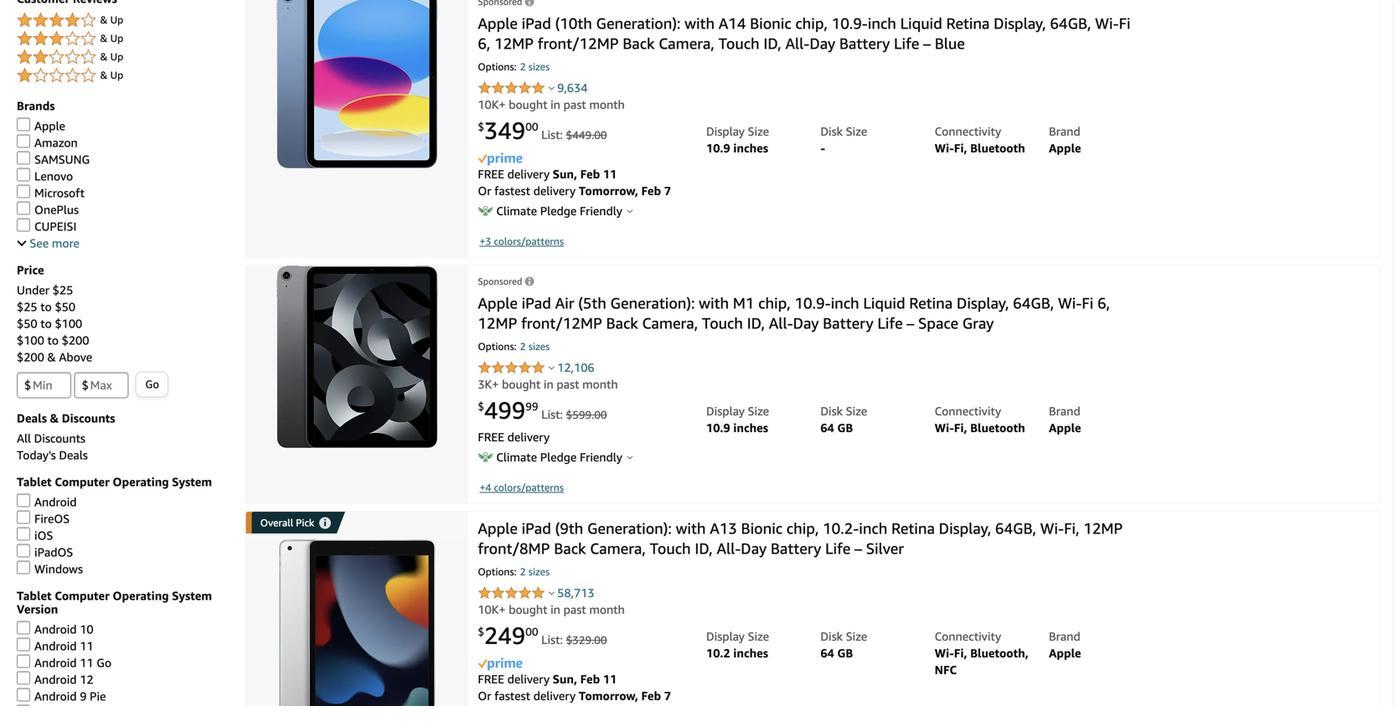 Task type: locate. For each thing, give the bounding box(es) containing it.
fi, for 249
[[955, 647, 968, 660]]

touch
[[719, 34, 760, 52], [702, 314, 743, 332], [650, 540, 691, 558]]

display, inside apple ipad (10th generation): with a14 bionic chip, 10.9-inch liquid retina display, 64gb, wi-fi 6, 12mp front/12mp back camera, touch id, all-day battery life – blue
[[994, 14, 1047, 32]]

with left a13
[[676, 520, 706, 538]]

3 checkbox image from the top
[[17, 494, 30, 507]]

$ for 499
[[478, 400, 484, 413]]

retina inside 'apple ipad air (5th generation): with m1 chip, 10.9-inch liquid retina display, 64gb, wi-fi 6, 12mp front/12mp back camera, touch id, all-day battery life – space gray'
[[910, 294, 953, 312]]

6 checkbox image from the top
[[17, 544, 30, 558]]

popover image
[[627, 209, 633, 213], [549, 366, 555, 370]]

11 up 12
[[80, 656, 94, 670]]

3k+
[[478, 378, 499, 391]]

$ 499 99 list: $599.00
[[478, 396, 607, 424]]

free for 249
[[478, 673, 505, 686]]

0 horizontal spatial $50
[[17, 317, 37, 331]]

generation): for (10th
[[596, 14, 681, 32]]

2 vertical spatial brand
[[1049, 630, 1081, 644]]

inches
[[734, 141, 769, 155], [734, 421, 769, 435], [734, 647, 769, 660]]

0 vertical spatial brand
[[1049, 124, 1081, 138]]

99
[[526, 400, 539, 413]]

2 sizes link down front/8mp
[[517, 566, 553, 582]]

2 fastest from the top
[[495, 689, 531, 703]]

– inside apple ipad (10th generation): with a14 bionic chip, 10.9-inch liquid retina display, 64gb, wi-fi 6, 12mp front/12mp back camera, touch id, all-day battery life – blue
[[924, 34, 931, 52]]

sizes
[[529, 61, 550, 72], [529, 341, 550, 352], [529, 566, 550, 578]]

android inside 'link'
[[34, 656, 77, 670]]

0 vertical spatial 00
[[526, 120, 539, 133]]

month
[[590, 98, 625, 111], [583, 378, 618, 391], [590, 603, 625, 617]]

tablet for tablet computer operating system
[[17, 475, 52, 489]]

3 up from the top
[[110, 51, 123, 62]]

price
[[17, 263, 44, 277]]

fi,
[[955, 141, 968, 155], [955, 421, 968, 435], [1065, 520, 1080, 538], [955, 647, 968, 660]]

1 vertical spatial fastest
[[495, 689, 531, 703]]

0 vertical spatial 10.9-
[[832, 14, 868, 32]]

connectivity wi-fi, bluetooth
[[935, 124, 1026, 155], [935, 404, 1026, 435]]

connectivity inside connectivity wi-fi, bluetooth, nfc
[[935, 630, 1002, 644]]

bionic right a14 at the top of the page
[[750, 14, 792, 32]]

3 android from the top
[[34, 640, 77, 653]]

chip, inside apple ipad (9th generation): with a13 bionic chip, 10.2-inch retina display, 64gb, wi-fi, 12mp front/8mp back camera, touch id, all-day battery life – silver options: 2 sizes
[[787, 520, 819, 538]]

friendly down the $599.00
[[580, 450, 623, 464]]

apple inside 'apple ipad air (5th generation): with m1 chip, 10.9-inch liquid retina display, 64gb, wi-fi 6, 12mp front/12mp back camera, touch id, all-day battery life – space gray'
[[478, 294, 518, 312]]

1 vertical spatial all-
[[769, 314, 793, 332]]

3 display from the top
[[707, 630, 745, 644]]

3 options: from the top
[[478, 566, 517, 578]]

pledge
[[540, 204, 577, 218], [540, 450, 577, 464]]

2 colors/patterns from the top
[[494, 482, 564, 494]]

android for android 12
[[34, 673, 77, 687]]

2 vertical spatial touch
[[650, 540, 691, 558]]

– down 10.2-
[[855, 540, 863, 558]]

disk
[[821, 124, 843, 138], [821, 404, 843, 418], [821, 630, 843, 644]]

1 vertical spatial brand apple
[[1049, 404, 1082, 435]]

7 checkbox image from the top
[[17, 621, 30, 635]]

2 up from the top
[[110, 32, 123, 44]]

4 & up link from the top
[[17, 66, 229, 86]]

2 checkbox image from the top
[[17, 151, 30, 165]]

0 vertical spatial 2
[[520, 61, 526, 72]]

1 brand from the top
[[1049, 124, 1081, 138]]

3 free from the top
[[478, 673, 505, 686]]

discounts down max text box
[[62, 412, 115, 425]]

1 vertical spatial in
[[544, 378, 554, 391]]

in down 9,634 link
[[551, 98, 561, 111]]

climate up +3 colors/patterns
[[497, 204, 537, 218]]

brands
[[17, 99, 55, 113]]

5 checkbox image from the top
[[17, 528, 30, 541]]

2 climate from the top
[[497, 450, 537, 464]]

in down 58,713 link at the bottom of page
[[551, 603, 561, 617]]

extender expand image
[[17, 237, 27, 247]]

life inside 'apple ipad air (5th generation): with m1 chip, 10.9-inch liquid retina display, 64gb, wi-fi 6, 12mp front/12mp back camera, touch id, all-day battery life – space gray'
[[878, 314, 903, 332]]

1 vertical spatial $50
[[17, 317, 37, 331]]

1 vertical spatial free
[[478, 430, 505, 444]]

checkbox image inside the 'lenovo' link
[[17, 168, 30, 181]]

2 connectivity wi-fi, bluetooth from the top
[[935, 404, 1026, 435]]

generation): right (10th
[[596, 14, 681, 32]]

touch inside 'apple ipad air (5th generation): with m1 chip, 10.9-inch liquid retina display, 64gb, wi-fi 6, 12mp front/12mp back camera, touch id, all-day battery life – space gray'
[[702, 314, 743, 332]]

day for 349
[[810, 34, 836, 52]]

android for android 11 go
[[34, 656, 77, 670]]

0 vertical spatial life
[[894, 34, 920, 52]]

1 vertical spatial discounts
[[34, 432, 85, 445]]

checkbox image inside amazon "link"
[[17, 134, 30, 148]]

0 vertical spatial free delivery sun, feb 11 or fastest delivery tomorrow, feb 7
[[478, 167, 671, 198]]

11 down $329.00
[[603, 673, 617, 686]]

12mp
[[495, 34, 534, 52], [478, 314, 517, 332], [1084, 520, 1123, 538]]

12mp inside apple ipad (10th generation): with a14 bionic chip, 10.9-inch liquid retina display, 64gb, wi-fi 6, 12mp front/12mp back camera, touch id, all-day battery life – blue
[[495, 34, 534, 52]]

2 stars & up element
[[17, 47, 229, 67]]

1 vertical spatial popover image
[[549, 366, 555, 370]]

& up up 3 stars & up element at left top
[[100, 14, 123, 26]]

checkbox image inside android 9 pie link
[[17, 689, 30, 702]]

inch inside 'apple ipad air (5th generation): with m1 chip, 10.9-inch liquid retina display, 64gb, wi-fi 6, 12mp front/12mp back camera, touch id, all-day battery life – space gray'
[[831, 294, 860, 312]]

1 vertical spatial battery
[[823, 314, 874, 332]]

00 left $329.00
[[526, 626, 539, 639]]

id, inside apple ipad (10th generation): with a14 bionic chip, 10.9-inch liquid retina display, 64gb, wi-fi 6, 12mp front/12mp back camera, touch id, all-day battery life – blue
[[764, 34, 782, 52]]

friendly
[[580, 204, 623, 218], [580, 450, 623, 464]]

free delivery sun, feb 11 element down $ 249 00 list: $329.00
[[478, 673, 617, 686]]

2 10.9 from the top
[[707, 421, 731, 435]]

battery
[[840, 34, 890, 52], [823, 314, 874, 332], [771, 540, 822, 558]]

00 inside $ 249 00 list: $329.00
[[526, 626, 539, 639]]

2 sizes link for 499
[[517, 340, 553, 356]]

checkbox image up ios link
[[17, 511, 30, 524]]

64 for 249
[[821, 647, 835, 660]]

64gb, for 349
[[1051, 14, 1092, 32]]

up down 4 stars & up element
[[110, 32, 123, 44]]

1 vertical spatial 10k+
[[478, 603, 506, 617]]

android down the android 12 link
[[34, 690, 77, 704]]

0 horizontal spatial –
[[855, 540, 863, 558]]

inches for 349
[[734, 141, 769, 155]]

ipad for 499
[[522, 294, 551, 312]]

battery inside 'apple ipad air (5th generation): with m1 chip, 10.9-inch liquid retina display, 64gb, wi-fi 6, 12mp front/12mp back camera, touch id, all-day battery life – space gray'
[[823, 314, 874, 332]]

0 vertical spatial disk size 64 gb
[[821, 404, 868, 435]]

2 gb from the top
[[838, 647, 853, 660]]

ipad left (10th
[[522, 14, 551, 32]]

options: up 349
[[478, 61, 517, 72]]

android for android
[[34, 495, 77, 509]]

checkbox image inside oneplus link
[[17, 202, 30, 215]]

retina
[[947, 14, 990, 32], [910, 294, 953, 312], [892, 520, 935, 538]]

(5th
[[579, 294, 607, 312]]

0 vertical spatial climate pledge friendly button
[[478, 203, 700, 219]]

checkbox image for android 11 go
[[17, 655, 30, 668]]

2 climate pledge friendly from the top
[[497, 450, 623, 464]]

under
[[17, 283, 49, 297]]

1 climate pledge friendly button from the top
[[478, 203, 700, 219]]

0 vertical spatial battery
[[840, 34, 890, 52]]

ipad
[[522, 14, 551, 32], [522, 294, 551, 312], [522, 520, 551, 538]]

inches for 499
[[734, 421, 769, 435]]

64
[[821, 421, 835, 435], [821, 647, 835, 660]]

0 vertical spatial inch
[[868, 14, 897, 32]]

brand
[[1049, 124, 1081, 138], [1049, 404, 1081, 418], [1049, 630, 1081, 644]]

2 inches from the top
[[734, 421, 769, 435]]

camera,
[[659, 34, 715, 52], [642, 314, 698, 332], [590, 540, 646, 558]]

– inside apple ipad (9th generation): with a13 bionic chip, 10.2-inch retina display, 64gb, wi-fi, 12mp front/8mp back camera, touch id, all-day battery life – silver options: 2 sizes
[[855, 540, 863, 558]]

1 computer from the top
[[55, 475, 110, 489]]

0 vertical spatial free delivery sun, feb 11 element
[[478, 167, 617, 181]]

discounts up today's deals link
[[34, 432, 85, 445]]

2 vertical spatial sizes
[[529, 566, 550, 578]]

bionic inside apple ipad (10th generation): with a14 bionic chip, 10.9-inch liquid retina display, 64gb, wi-fi 6, 12mp front/12mp back camera, touch id, all-day battery life – blue
[[750, 14, 792, 32]]

1 system from the top
[[172, 475, 212, 489]]

00 for 349
[[526, 120, 539, 133]]

1 operating from the top
[[113, 475, 169, 489]]

0 vertical spatial 64gb,
[[1051, 14, 1092, 32]]

1 vertical spatial camera,
[[642, 314, 698, 332]]

under $25 link
[[17, 283, 73, 297]]

size inside "disk size -"
[[846, 124, 868, 138]]

checkbox image down the 'lenovo' link
[[17, 185, 30, 198]]

checkbox image left ios
[[17, 528, 30, 541]]

day inside apple ipad (9th generation): with a13 bionic chip, 10.2-inch retina display, 64gb, wi-fi, 12mp front/8mp back camera, touch id, all-day battery life – silver options: 2 sizes
[[741, 540, 767, 558]]

wi-
[[1096, 14, 1119, 32], [935, 141, 955, 155], [1059, 294, 1082, 312], [935, 421, 955, 435], [1041, 520, 1065, 538], [935, 647, 955, 660]]

inch inside apple ipad (10th generation): with a14 bionic chip, 10.9-inch liquid retina display, 64gb, wi-fi 6, 12mp front/12mp back camera, touch id, all-day battery life – blue
[[868, 14, 897, 32]]

chip, left 10.2-
[[787, 520, 819, 538]]

7 for 349
[[665, 184, 671, 198]]

life for 349
[[894, 34, 920, 52]]

0 vertical spatial with
[[685, 14, 715, 32]]

amazon prime image
[[478, 153, 522, 166], [478, 659, 522, 671]]

0 vertical spatial display,
[[994, 14, 1047, 32]]

10.9 for 349
[[707, 141, 731, 155]]

$200
[[62, 334, 89, 347], [17, 350, 44, 364]]

& up
[[100, 14, 123, 26], [100, 32, 123, 44], [100, 51, 123, 62], [100, 69, 123, 81]]

all- inside apple ipad (10th generation): with a14 bionic chip, 10.9-inch liquid retina display, 64gb, wi-fi 6, 12mp front/12mp back camera, touch id, all-day battery life – blue
[[786, 34, 810, 52]]

samsung link
[[17, 151, 90, 166]]

$25 down under
[[17, 300, 37, 314]]

0 horizontal spatial deals
[[17, 412, 47, 425]]

0 vertical spatial popover image
[[549, 86, 555, 90]]

amazon
[[34, 136, 78, 150]]

free down 499
[[478, 430, 505, 444]]

– left the blue at the right
[[924, 34, 931, 52]]

options: up 3k+
[[478, 341, 517, 352]]

back inside apple ipad (9th generation): with a13 bionic chip, 10.2-inch retina display, 64gb, wi-fi, 12mp front/8mp back camera, touch id, all-day battery life – silver options: 2 sizes
[[554, 540, 586, 558]]

0 vertical spatial bought
[[509, 98, 548, 111]]

connectivity wi-fi, bluetooth for 499
[[935, 404, 1026, 435]]

checkbox image inside android 10 link
[[17, 621, 30, 635]]

2 connectivity from the top
[[935, 404, 1002, 418]]

checkbox image up extender expand icon
[[17, 218, 30, 232]]

up down 3 stars & up element at left top
[[110, 51, 123, 62]]

2 vertical spatial list:
[[542, 633, 563, 647]]

sizes down front/8mp
[[529, 566, 550, 578]]

friendly for 349
[[580, 204, 623, 218]]

wi- inside apple ipad (10th generation): with a14 bionic chip, 10.9-inch liquid retina display, 64gb, wi-fi 6, 12mp front/12mp back camera, touch id, all-day battery life – blue
[[1096, 14, 1119, 32]]

1 vertical spatial friendly
[[580, 450, 623, 464]]

life inside apple ipad (10th generation): with a14 bionic chip, 10.9-inch liquid retina display, 64gb, wi-fi 6, 12mp front/12mp back camera, touch id, all-day battery life – blue
[[894, 34, 920, 52]]

00 for 249
[[526, 626, 539, 639]]

1 friendly from the top
[[580, 204, 623, 218]]

4 checkbox image from the top
[[17, 202, 30, 215]]

feb
[[581, 167, 600, 181], [642, 184, 661, 198], [581, 673, 600, 686], [642, 689, 661, 703]]

1 horizontal spatial fi
[[1119, 14, 1131, 32]]

brand for 349
[[1049, 124, 1081, 138]]

front/12mp inside apple ipad (10th generation): with a14 bionic chip, 10.9-inch liquid retina display, 64gb, wi-fi 6, 12mp front/12mp back camera, touch id, all-day battery life – blue
[[538, 34, 619, 52]]

$ 349 00 list: $449.00
[[478, 116, 607, 144]]

1 vertical spatial bluetooth
[[971, 421, 1026, 435]]

2 checkbox image from the top
[[17, 168, 30, 181]]

id, inside 'apple ipad air (5th generation): with m1 chip, 10.9-inch liquid retina display, 64gb, wi-fi 6, 12mp front/12mp back camera, touch id, all-day battery life – space gray'
[[747, 314, 765, 332]]

1 vertical spatial amazon prime image
[[478, 659, 522, 671]]

0 vertical spatial tablet
[[17, 475, 52, 489]]

1 bluetooth from the top
[[971, 141, 1026, 155]]

1 star & up element
[[17, 66, 229, 86]]

fi for 499
[[1082, 294, 1094, 312]]

bluetooth for 499
[[971, 421, 1026, 435]]

android up android 9 pie link on the left of page
[[34, 673, 77, 687]]

1 tablet from the top
[[17, 475, 52, 489]]

pledge up +4 colors/patterns link
[[540, 450, 577, 464]]

1 gb from the top
[[838, 421, 853, 435]]

2 tomorrow, from the top
[[579, 689, 639, 703]]

1 checkbox image from the top
[[17, 134, 30, 148]]

display, inside 'apple ipad air (5th generation): with m1 chip, 10.9-inch liquid retina display, 64gb, wi-fi 6, 12mp front/12mp back camera, touch id, all-day battery life – space gray'
[[957, 294, 1010, 312]]

to
[[40, 300, 52, 314], [40, 317, 52, 331], [47, 334, 59, 347]]

checkbox image inside fireos link
[[17, 511, 30, 524]]

1 10.9 from the top
[[707, 141, 731, 155]]

2 00 from the top
[[526, 626, 539, 639]]

(9th
[[555, 520, 584, 538]]

1 vertical spatial bionic
[[741, 520, 783, 538]]

0 vertical spatial back
[[623, 34, 655, 52]]

life
[[894, 34, 920, 52], [878, 314, 903, 332], [826, 540, 851, 558]]

10.9- inside 'apple ipad air (5th generation): with m1 chip, 10.9-inch liquid retina display, 64gb, wi-fi 6, 12mp front/12mp back camera, touch id, all-day battery life – space gray'
[[795, 294, 831, 312]]

1 vertical spatial touch
[[702, 314, 743, 332]]

2 free delivery sun, feb 11 or fastest delivery tomorrow, feb 7 from the top
[[478, 673, 671, 703]]

10k+ bought in past month
[[478, 98, 625, 111], [478, 603, 625, 617]]

ipad for 349
[[522, 14, 551, 32]]

checkbox image inside android 11 go 'link'
[[17, 655, 30, 668]]

generation): inside apple ipad (9th generation): with a13 bionic chip, 10.2-inch retina display, 64gb, wi-fi, 12mp front/8mp back camera, touch id, all-day battery life – silver options: 2 sizes
[[588, 520, 672, 538]]

to down $25 to $50 "link"
[[40, 317, 52, 331]]

10k+ up the 249
[[478, 603, 506, 617]]

back inside apple ipad (10th generation): with a14 bionic chip, 10.9-inch liquid retina display, 64gb, wi-fi 6, 12mp front/12mp back camera, touch id, all-day battery life – blue
[[623, 34, 655, 52]]

0 vertical spatial $200
[[62, 334, 89, 347]]

free delivery sun, feb 11 element down $ 349 00 list: $449.00
[[478, 167, 617, 181]]

5 android from the top
[[34, 673, 77, 687]]

checkbox image up the 'lenovo' link
[[17, 151, 30, 165]]

(10th
[[555, 14, 592, 32]]

free
[[478, 167, 505, 181], [478, 430, 505, 444], [478, 673, 505, 686]]

1 vertical spatial display size 10.9 inches
[[707, 404, 769, 435]]

64gb, inside 'apple ipad air (5th generation): with m1 chip, 10.9-inch liquid retina display, 64gb, wi-fi 6, 12mp front/12mp back camera, touch id, all-day battery life – space gray'
[[1014, 294, 1055, 312]]

tomorrow, down $329.00
[[579, 689, 639, 703]]

android down android 10 link
[[34, 640, 77, 653]]

0 vertical spatial operating
[[113, 475, 169, 489]]

2 or fastest delivery tomorrow, feb 7 element from the top
[[478, 689, 671, 703]]

8 checkbox image from the top
[[17, 655, 30, 668]]

1 android from the top
[[34, 495, 77, 509]]

2 disk size 64 gb from the top
[[821, 630, 868, 660]]

operating for tablet computer operating system
[[113, 475, 169, 489]]

climate pledge friendly for 499
[[497, 450, 623, 464]]

computer for tablet computer operating system version
[[55, 589, 110, 603]]

all- for 499
[[769, 314, 793, 332]]

2 up 3k+ bought in past month
[[520, 341, 526, 352]]

0 vertical spatial id,
[[764, 34, 782, 52]]

& for 4th the & up link from the top
[[100, 69, 108, 81]]

1 or from the top
[[478, 184, 492, 198]]

2 list: from the top
[[542, 408, 563, 422]]

fi, inside connectivity wi-fi, bluetooth, nfc
[[955, 647, 968, 660]]

apple ipad (9th generation): with a13 bionic chip, 10.2-inch retina display, 64gb, wi-fi, 12mp front/8mp back camera, touch id, all-day battery life – silver link
[[478, 520, 1123, 558]]

2 & up from the top
[[100, 32, 123, 44]]

checkbox image inside apple link
[[17, 118, 30, 131]]

options: down front/8mp
[[478, 566, 517, 578]]

front/12mp down air
[[521, 314, 602, 332]]

10k+ bought in past month for 249
[[478, 603, 625, 617]]

1 vertical spatial 12mp
[[478, 314, 517, 332]]

display, inside apple ipad (9th generation): with a13 bionic chip, 10.2-inch retina display, 64gb, wi-fi, 12mp front/8mp back camera, touch id, all-day battery life – silver options: 2 sizes
[[939, 520, 992, 538]]

fastest up +3 colors/patterns
[[495, 184, 531, 198]]

$200 up above
[[62, 334, 89, 347]]

2 vertical spatial bought
[[509, 603, 548, 617]]

retina up silver
[[892, 520, 935, 538]]

chip, for 499
[[759, 294, 791, 312]]

android for android 11
[[34, 640, 77, 653]]

liquid
[[901, 14, 943, 32], [864, 294, 906, 312]]

climate pledge friendly button up +3 colors/patterns
[[478, 203, 700, 219]]

10k+ for 349
[[478, 98, 506, 111]]

9,634 link
[[558, 81, 588, 95]]

checkbox image inside android 11 link
[[17, 638, 30, 652]]

1 horizontal spatial $100
[[55, 317, 82, 331]]

0 vertical spatial sun,
[[553, 167, 577, 181]]

checkbox image inside android link
[[17, 494, 30, 507]]

1 vertical spatial free delivery sun, feb 11 or fastest delivery tomorrow, feb 7
[[478, 673, 671, 703]]

overall
[[260, 517, 293, 529]]

1 vertical spatial sizes
[[529, 341, 550, 352]]

computer inside tablet computer operating system version
[[55, 589, 110, 603]]

disk size -
[[821, 124, 868, 155]]

1 options: 2 sizes from the top
[[478, 61, 550, 72]]

sizes for 499
[[529, 341, 550, 352]]

1 ipad from the top
[[522, 14, 551, 32]]

cupeisi
[[34, 220, 77, 233]]

android 12
[[34, 673, 94, 687]]

connectivity for 249
[[935, 630, 1002, 644]]

retina for 349
[[947, 14, 990, 32]]

6 android from the top
[[34, 690, 77, 704]]

& for second the & up link from the top
[[100, 32, 108, 44]]

7
[[665, 184, 671, 198], [665, 689, 671, 703]]

1 free delivery sun, feb 11 element from the top
[[478, 167, 617, 181]]

1 brand apple from the top
[[1049, 124, 1082, 155]]

& inside deals & discounts all discounts today's deals
[[50, 412, 59, 425]]

0 vertical spatial front/12mp
[[538, 34, 619, 52]]

0 vertical spatial touch
[[719, 34, 760, 52]]

2 inside apple ipad (9th generation): with a13 bionic chip, 10.2-inch retina display, 64gb, wi-fi, 12mp front/8mp back camera, touch id, all-day battery life – silver options: 2 sizes
[[520, 566, 526, 578]]

& up down 2 stars & up element
[[100, 69, 123, 81]]

life inside apple ipad (9th generation): with a13 bionic chip, 10.2-inch retina display, 64gb, wi-fi, 12mp front/8mp back camera, touch id, all-day battery life – silver options: 2 sizes
[[826, 540, 851, 558]]

up up 3 stars & up element at left top
[[110, 14, 123, 26]]

or fastest delivery tomorrow, feb 7 element
[[478, 184, 671, 198], [478, 689, 671, 703]]

checkbox image inside the android 12 link
[[17, 672, 30, 685]]

4 & up from the top
[[100, 69, 123, 81]]

2 2 from the top
[[520, 341, 526, 352]]

or fastest delivery tomorrow, feb 7 element down $329.00
[[478, 689, 671, 703]]

12mp for 499
[[478, 314, 517, 332]]

9 checkbox image from the top
[[17, 689, 30, 702]]

checkbox image for android
[[17, 494, 30, 507]]

2 sizes link for 249
[[517, 566, 553, 582]]

display size 10.9 inches
[[707, 124, 769, 155], [707, 404, 769, 435]]

computer down today's deals link
[[55, 475, 110, 489]]

0 vertical spatial list:
[[542, 128, 563, 142]]

1 vertical spatial 10.9
[[707, 421, 731, 435]]

all- inside apple ipad (9th generation): with a13 bionic chip, 10.2-inch retina display, 64gb, wi-fi, 12mp front/8mp back camera, touch id, all-day battery life – silver options: 2 sizes
[[717, 540, 741, 558]]

with inside 'apple ipad air (5th generation): with m1 chip, 10.9-inch liquid retina display, 64gb, wi-fi 6, 12mp front/12mp back camera, touch id, all-day battery life – space gray'
[[699, 294, 729, 312]]

retina inside apple ipad (10th generation): with a14 bionic chip, 10.9-inch liquid retina display, 64gb, wi-fi 6, 12mp front/12mp back camera, touch id, all-day battery life – blue
[[947, 14, 990, 32]]

3 ipad from the top
[[522, 520, 551, 538]]

deals down all discounts "link"
[[59, 448, 88, 462]]

1 vertical spatial disk size 64 gb
[[821, 630, 868, 660]]

list: inside $ 499 99 list: $599.00
[[542, 408, 563, 422]]

tablet up android link
[[17, 475, 52, 489]]

1 vertical spatial gb
[[838, 647, 853, 660]]

0 vertical spatial ipad
[[522, 14, 551, 32]]

2 pledge from the top
[[540, 450, 577, 464]]

1 tomorrow, from the top
[[579, 184, 639, 198]]

sun, for 349
[[553, 167, 577, 181]]

free delivery sun, feb 11 element
[[478, 167, 617, 181], [478, 673, 617, 686]]

1 vertical spatial 2
[[520, 341, 526, 352]]

amazon prime image down 349
[[478, 153, 522, 166]]

disk for 249
[[821, 630, 843, 644]]

2 ipad from the top
[[522, 294, 551, 312]]

silver
[[866, 540, 904, 558]]

1 pledge from the top
[[540, 204, 577, 218]]

1 vertical spatial –
[[907, 314, 915, 332]]

1 vertical spatial liquid
[[864, 294, 906, 312]]

with left m1
[[699, 294, 729, 312]]

1 vertical spatial $25
[[17, 300, 37, 314]]

touch inside apple ipad (10th generation): with a14 bionic chip, 10.9-inch liquid retina display, 64gb, wi-fi 6, 12mp front/12mp back camera, touch id, all-day battery life – blue
[[719, 34, 760, 52]]

4 android from the top
[[34, 656, 77, 670]]

climate pledge friendly button down the $599.00
[[478, 449, 700, 466]]

bought for 249
[[509, 603, 548, 617]]

past down 9,634 link
[[564, 98, 586, 111]]

11 down $449.00 at the left
[[603, 167, 617, 181]]

list: for 499
[[542, 408, 563, 422]]

1 vertical spatial climate pledge friendly button
[[478, 449, 700, 466]]

wi- inside connectivity wi-fi, bluetooth, nfc
[[935, 647, 955, 660]]

1 vertical spatial free delivery sun, feb 11 element
[[478, 673, 617, 686]]

lenovo
[[34, 169, 73, 183]]

1 vertical spatial system
[[172, 589, 212, 603]]

10k+ bought in past month up $ 249 00 list: $329.00
[[478, 603, 625, 617]]

android link
[[17, 494, 77, 509]]

popover image
[[549, 86, 555, 90], [627, 455, 633, 460], [549, 591, 555, 596]]

up
[[110, 14, 123, 26], [110, 32, 123, 44], [110, 51, 123, 62], [110, 69, 123, 81]]

gb
[[838, 421, 853, 435], [838, 647, 853, 660]]

$ inside $ 349 00 list: $449.00
[[478, 120, 484, 133]]

& up link down 4 stars & up element
[[17, 47, 229, 67]]

1 display size 10.9 inches from the top
[[707, 124, 769, 155]]

0 vertical spatial free
[[478, 167, 505, 181]]

battery for 499
[[823, 314, 874, 332]]

checkbox image inside the samsung link
[[17, 151, 30, 165]]

64gb, inside apple ipad (10th generation): with a14 bionic chip, 10.9-inch liquid retina display, 64gb, wi-fi 6, 12mp front/12mp back camera, touch id, all-day battery life – blue
[[1051, 14, 1092, 32]]

climate pledge friendly up +3 colors/patterns
[[497, 204, 623, 218]]

or for 349
[[478, 184, 492, 198]]

& up down 4 stars & up element
[[100, 32, 123, 44]]

–
[[924, 34, 931, 52], [907, 314, 915, 332], [855, 540, 863, 558]]

bionic for day
[[741, 520, 783, 538]]

checkbox image for microsoft
[[17, 185, 30, 198]]

& up for second the & up link from the top
[[100, 32, 123, 44]]

colors/patterns right the +3
[[494, 235, 564, 247]]

apple ipad (10th generation): with a14 bionic chip, 10.9-inch liquid retina display, 64gb, wi-fi 6, 12mp front/12mp back camera, touch id, all-day battery life – blue link
[[478, 14, 1131, 52]]

free delivery sun, feb 11 or fastest delivery tomorrow, feb 7 for 249
[[478, 673, 671, 703]]

0 vertical spatial friendly
[[580, 204, 623, 218]]

0 horizontal spatial $25
[[17, 300, 37, 314]]

2 brand from the top
[[1049, 404, 1081, 418]]

1 up from the top
[[110, 14, 123, 26]]

battery inside apple ipad (10th generation): with a14 bionic chip, 10.9-inch liquid retina display, 64gb, wi-fi 6, 12mp front/12mp back camera, touch id, all-day battery life – blue
[[840, 34, 890, 52]]

& up all discounts "link"
[[50, 412, 59, 425]]

10.9
[[707, 141, 731, 155], [707, 421, 731, 435]]

display, for 499
[[957, 294, 1010, 312]]

past
[[564, 98, 586, 111], [557, 378, 580, 391], [564, 603, 586, 617]]

3 brand apple from the top
[[1049, 630, 1082, 660]]

display for 349
[[707, 124, 745, 138]]

brand for 249
[[1049, 630, 1081, 644]]

1 vertical spatial past
[[557, 378, 580, 391]]

3 list: from the top
[[542, 633, 563, 647]]

2 amazon prime image from the top
[[478, 659, 522, 671]]

up for 4 stars & up element
[[110, 14, 123, 26]]

operating
[[113, 475, 169, 489], [113, 589, 169, 603]]

ios
[[34, 529, 53, 543]]

with inside apple ipad (10th generation): with a14 bionic chip, 10.9-inch liquid retina display, 64gb, wi-fi 6, 12mp front/12mp back camera, touch id, all-day battery life – blue
[[685, 14, 715, 32]]

0 vertical spatial climate
[[497, 204, 537, 218]]

1 disk from the top
[[821, 124, 843, 138]]

id, for 349
[[764, 34, 782, 52]]

$25
[[53, 283, 73, 297], [17, 300, 37, 314]]

life left the blue at the right
[[894, 34, 920, 52]]

0 vertical spatial or fastest delivery tomorrow, feb 7 element
[[478, 184, 671, 198]]

checkbox image down the ipados link
[[17, 561, 30, 575]]

1 climate pledge friendly from the top
[[497, 204, 623, 218]]

2 vertical spatial options:
[[478, 566, 517, 578]]

retina up the space
[[910, 294, 953, 312]]

2 vertical spatial popover image
[[549, 591, 555, 596]]

friendly for 499
[[580, 450, 623, 464]]

2 vertical spatial generation):
[[588, 520, 672, 538]]

$50
[[55, 300, 75, 314], [17, 317, 37, 331]]

tomorrow,
[[579, 184, 639, 198], [579, 689, 639, 703]]

$100 down the $50 to $100 link
[[17, 334, 44, 347]]

Go submit
[[136, 373, 168, 397]]

fastest down the 249
[[495, 689, 531, 703]]

3k+ bought in past month
[[478, 378, 618, 391]]

or
[[478, 184, 492, 198], [478, 689, 492, 703]]

2 2 sizes link from the top
[[517, 340, 553, 356]]

10k+
[[478, 98, 506, 111], [478, 603, 506, 617]]

checkbox image for fireos
[[17, 511, 30, 524]]

disk inside "disk size -"
[[821, 124, 843, 138]]

climate pledge friendly
[[497, 204, 623, 218], [497, 450, 623, 464]]

climate down free delivery
[[497, 450, 537, 464]]

with left a14 at the top of the page
[[685, 14, 715, 32]]

all-
[[786, 34, 810, 52], [769, 314, 793, 332], [717, 540, 741, 558]]

checkbox image inside ios link
[[17, 528, 30, 541]]

1 inches from the top
[[734, 141, 769, 155]]

6,
[[478, 34, 491, 52], [1098, 294, 1111, 312]]

5 checkbox image from the top
[[17, 218, 30, 232]]

2 64 from the top
[[821, 647, 835, 660]]

7 for 249
[[665, 689, 671, 703]]

up down 2 stars & up element
[[110, 69, 123, 81]]

0 vertical spatial 7
[[665, 184, 671, 198]]

6, inside apple ipad (10th generation): with a14 bionic chip, 10.9-inch liquid retina display, 64gb, wi-fi 6, 12mp front/12mp back camera, touch id, all-day battery life – blue
[[478, 34, 491, 52]]

1 64 from the top
[[821, 421, 835, 435]]

1 vertical spatial colors/patterns
[[494, 482, 564, 494]]

1 connectivity from the top
[[935, 124, 1002, 138]]

or fastest delivery tomorrow, feb 7 element for 249
[[478, 689, 671, 703]]

checkbox image for ipados
[[17, 544, 30, 558]]

10
[[80, 623, 94, 637]]

pledge for 349
[[540, 204, 577, 218]]

& down 3 stars & up element at left top
[[100, 51, 108, 62]]

1 10k+ from the top
[[478, 98, 506, 111]]

3 brand from the top
[[1049, 630, 1081, 644]]

checkbox image down android 10 link
[[17, 638, 30, 652]]

2 computer from the top
[[55, 589, 110, 603]]

display
[[707, 124, 745, 138], [707, 404, 745, 418], [707, 630, 745, 644]]

1 colors/patterns from the top
[[494, 235, 564, 247]]

checkbox image
[[17, 118, 30, 131], [17, 168, 30, 181], [17, 185, 30, 198], [17, 202, 30, 215], [17, 218, 30, 232], [17, 544, 30, 558], [17, 638, 30, 652], [17, 655, 30, 668], [17, 689, 30, 702], [17, 705, 30, 707]]

or fastest delivery tomorrow, feb 7 element down $449.00 at the left
[[478, 184, 671, 198]]

1 10k+ bought in past month from the top
[[478, 98, 625, 111]]

front/12mp inside 'apple ipad air (5th generation): with m1 chip, 10.9-inch liquid retina display, 64gb, wi-fi 6, 12mp front/12mp back camera, touch id, all-day battery life – space gray'
[[521, 314, 602, 332]]

3 & up link from the top
[[17, 47, 229, 67]]

64gb,
[[1051, 14, 1092, 32], [1014, 294, 1055, 312], [996, 520, 1037, 538]]

3 2 sizes link from the top
[[517, 566, 553, 582]]

& up link up 2 stars & up element
[[17, 10, 229, 31]]

$50 up the $50 to $100 link
[[55, 300, 75, 314]]

display,
[[994, 14, 1047, 32], [957, 294, 1010, 312], [939, 520, 992, 538]]

checkbox image up fireos link
[[17, 494, 30, 507]]

chip, inside apple ipad (10th generation): with a14 bionic chip, 10.9-inch liquid retina display, 64gb, wi-fi 6, 12mp front/12mp back camera, touch id, all-day battery life – blue
[[796, 14, 828, 32]]

1 list: from the top
[[542, 128, 563, 142]]

all- inside 'apple ipad air (5th generation): with m1 chip, 10.9-inch liquid retina display, 64gb, wi-fi 6, 12mp front/12mp back camera, touch id, all-day battery life – space gray'
[[769, 314, 793, 332]]

android up the android 12 link
[[34, 656, 77, 670]]

bought for 349
[[509, 98, 548, 111]]

$200 & above link
[[17, 350, 92, 364]]

life left the space
[[878, 314, 903, 332]]

0 vertical spatial gb
[[838, 421, 853, 435]]

1 sun, from the top
[[553, 167, 577, 181]]

2 vertical spatial with
[[676, 520, 706, 538]]

options: 2 sizes up 349
[[478, 61, 550, 72]]

2 friendly from the top
[[580, 450, 623, 464]]

2 display from the top
[[707, 404, 745, 418]]

6, inside 'apple ipad air (5th generation): with m1 chip, 10.9-inch liquid retina display, 64gb, wi-fi 6, 12mp front/12mp back camera, touch id, all-day battery life – space gray'
[[1098, 294, 1111, 312]]

list: inside $ 349 00 list: $449.00
[[542, 128, 563, 142]]

version
[[17, 603, 58, 616]]

1 options: from the top
[[478, 61, 517, 72]]

2 vertical spatial life
[[826, 540, 851, 558]]

00 inside $ 349 00 list: $449.00
[[526, 120, 539, 133]]

1 free delivery sun, feb 11 or fastest delivery tomorrow, feb 7 from the top
[[478, 167, 671, 198]]

bought for 499
[[502, 378, 541, 391]]

windows link
[[17, 561, 83, 576]]

10.9- inside apple ipad (10th generation): with a14 bionic chip, 10.9-inch liquid retina display, 64gb, wi-fi 6, 12mp front/12mp back camera, touch id, all-day battery life – blue
[[832, 14, 868, 32]]

0 vertical spatial tomorrow,
[[579, 184, 639, 198]]

checkbox image inside microsoft link
[[17, 185, 30, 198]]

2 sun, from the top
[[553, 673, 577, 686]]

bluetooth,
[[971, 647, 1029, 660]]

in for 349
[[551, 98, 561, 111]]

0 vertical spatial 12mp
[[495, 34, 534, 52]]

list:
[[542, 128, 563, 142], [542, 408, 563, 422], [542, 633, 563, 647]]

generation): right (9th
[[588, 520, 672, 538]]

ipad inside apple ipad (10th generation): with a14 bionic chip, 10.9-inch liquid retina display, 64gb, wi-fi 6, 12mp front/12mp back camera, touch id, all-day battery life – blue
[[522, 14, 551, 32]]

2 android from the top
[[34, 623, 77, 637]]

ipad up front/8mp
[[522, 520, 551, 538]]

bionic right a13
[[741, 520, 783, 538]]

free down 349
[[478, 167, 505, 181]]

generation): right (5th
[[611, 294, 695, 312]]

bought up $ 249 00 list: $329.00
[[509, 603, 548, 617]]

2 10k+ from the top
[[478, 603, 506, 617]]

month up $449.00 at the left
[[590, 98, 625, 111]]

a14
[[719, 14, 746, 32]]

display, for 349
[[994, 14, 1047, 32]]

computer up 10
[[55, 589, 110, 603]]

2 options: 2 sizes from the top
[[478, 341, 550, 352]]

2 free delivery sun, feb 11 element from the top
[[478, 673, 617, 686]]

pledge for 499
[[540, 450, 577, 464]]

+3
[[480, 235, 492, 247]]

popover image for 249
[[549, 591, 555, 596]]

fi inside apple ipad (10th generation): with a14 bionic chip, 10.9-inch liquid retina display, 64gb, wi-fi 6, 12mp front/12mp back camera, touch id, all-day battery life – blue
[[1119, 14, 1131, 32]]

android
[[34, 495, 77, 509], [34, 623, 77, 637], [34, 640, 77, 653], [34, 656, 77, 670], [34, 673, 77, 687], [34, 690, 77, 704]]

amazon prime image for 249
[[478, 659, 522, 671]]

sizes up 3k+ bought in past month
[[529, 341, 550, 352]]

day inside apple ipad (10th generation): with a14 bionic chip, 10.9-inch liquid retina display, 64gb, wi-fi 6, 12mp front/12mp back camera, touch id, all-day battery life – blue
[[810, 34, 836, 52]]

$ inside $ 249 00 list: $329.00
[[478, 626, 484, 639]]

8 checkbox image from the top
[[17, 672, 30, 685]]

& up link
[[17, 10, 229, 31], [17, 29, 229, 49], [17, 47, 229, 67], [17, 66, 229, 86]]

apple
[[478, 14, 518, 32], [34, 119, 65, 133], [1049, 141, 1082, 155], [478, 294, 518, 312], [1049, 421, 1082, 435], [478, 520, 518, 538], [1049, 647, 1082, 660]]

2 vertical spatial camera,
[[590, 540, 646, 558]]

2 vertical spatial battery
[[771, 540, 822, 558]]

2 vertical spatial disk
[[821, 630, 843, 644]]

0 vertical spatial bluetooth
[[971, 141, 1026, 155]]

deals up "all"
[[17, 412, 47, 425]]

0 vertical spatial discounts
[[62, 412, 115, 425]]

& up link down 3 stars & up element at left top
[[17, 66, 229, 86]]

back for 499
[[606, 314, 639, 332]]

7 checkbox image from the top
[[17, 638, 30, 652]]

liquid inside 'apple ipad air (5th generation): with m1 chip, 10.9-inch liquid retina display, 64gb, wi-fi 6, 12mp front/12mp back camera, touch id, all-day battery life – space gray'
[[864, 294, 906, 312]]

liquid inside apple ipad (10th generation): with a14 bionic chip, 10.9-inch liquid retina display, 64gb, wi-fi 6, 12mp front/12mp back camera, touch id, all-day battery life – blue
[[901, 14, 943, 32]]

past down 58,713 link at the bottom of page
[[564, 603, 586, 617]]

& up 3 stars & up element at left top
[[100, 14, 108, 26]]

2 vertical spatial day
[[741, 540, 767, 558]]

2 disk from the top
[[821, 404, 843, 418]]

1 vertical spatial deals
[[59, 448, 88, 462]]

3 inches from the top
[[734, 647, 769, 660]]

6, for 349
[[478, 34, 491, 52]]

checkbox image left android 12
[[17, 672, 30, 685]]

checkbox image inside cupeisi 'link'
[[17, 218, 30, 232]]

camera, for 349
[[659, 34, 715, 52]]

free delivery sun, feb 11 or fastest delivery tomorrow, feb 7
[[478, 167, 671, 198], [478, 673, 671, 703]]

1 vertical spatial 64
[[821, 647, 835, 660]]

day inside 'apple ipad air (5th generation): with m1 chip, 10.9-inch liquid retina display, 64gb, wi-fi 6, 12mp front/12mp back camera, touch id, all-day battery life – space gray'
[[793, 314, 819, 332]]

battery inside apple ipad (9th generation): with a13 bionic chip, 10.2-inch retina display, 64gb, wi-fi, 12mp front/8mp back camera, touch id, all-day battery life – silver options: 2 sizes
[[771, 540, 822, 558]]

& for second the & up link from the bottom of the page
[[100, 51, 108, 62]]

2 down front/8mp
[[520, 566, 526, 578]]

in for 249
[[551, 603, 561, 617]]

in up $ 499 99 list: $599.00
[[544, 378, 554, 391]]

2 options: from the top
[[478, 341, 517, 352]]

gb for 249
[[838, 647, 853, 660]]

1 vertical spatial 2 sizes link
[[517, 340, 553, 356]]

bionic inside apple ipad (9th generation): with a13 bionic chip, 10.2-inch retina display, 64gb, wi-fi, 12mp front/8mp back camera, touch id, all-day battery life – silver options: 2 sizes
[[741, 520, 783, 538]]

system inside tablet computer operating system version
[[172, 589, 212, 603]]

tablet inside tablet computer operating system version
[[17, 589, 52, 603]]

1 horizontal spatial $25
[[53, 283, 73, 297]]

sun, down $329.00
[[553, 673, 577, 686]]

checkbox image inside 'windows' link
[[17, 561, 30, 575]]

generation): inside apple ipad (10th generation): with a14 bionic chip, 10.9-inch liquid retina display, 64gb, wi-fi 6, 12mp front/12mp back camera, touch id, all-day battery life – blue
[[596, 14, 681, 32]]

generation):
[[596, 14, 681, 32], [611, 294, 695, 312], [588, 520, 672, 538]]

free for 349
[[478, 167, 505, 181]]

or for 249
[[478, 689, 492, 703]]

2 7 from the top
[[665, 689, 671, 703]]

– inside 'apple ipad air (5th generation): with m1 chip, 10.9-inch liquid retina display, 64gb, wi-fi 6, 12mp front/12mp back camera, touch id, all-day battery life – space gray'
[[907, 314, 915, 332]]

android for android 9 pie
[[34, 690, 77, 704]]

sponsored
[[478, 276, 523, 287]]

0 vertical spatial retina
[[947, 14, 990, 32]]

1 vertical spatial options: 2 sizes
[[478, 341, 550, 352]]

colors/patterns right +4
[[494, 482, 564, 494]]

checkbox image for windows
[[17, 561, 30, 575]]

2 or from the top
[[478, 689, 492, 703]]

1 vertical spatial or
[[478, 689, 492, 703]]

1 vertical spatial 00
[[526, 626, 539, 639]]

0 vertical spatial liquid
[[901, 14, 943, 32]]

life down 10.2-
[[826, 540, 851, 558]]

1 2 sizes link from the top
[[517, 60, 553, 76]]

0 vertical spatial 2 sizes link
[[517, 60, 553, 76]]

checkbox image
[[17, 134, 30, 148], [17, 151, 30, 165], [17, 494, 30, 507], [17, 511, 30, 524], [17, 528, 30, 541], [17, 561, 30, 575], [17, 621, 30, 635], [17, 672, 30, 685]]



Task type: describe. For each thing, give the bounding box(es) containing it.
liquid for 499
[[864, 294, 906, 312]]

blue
[[935, 34, 965, 52]]

all discounts link
[[17, 432, 85, 445]]

checkbox image for oneplus
[[17, 202, 30, 215]]

inch for 499
[[831, 294, 860, 312]]

android 10
[[34, 623, 94, 637]]

64gb, inside apple ipad (9th generation): with a13 bionic chip, 10.2-inch retina display, 64gb, wi-fi, 12mp front/8mp back camera, touch id, all-day battery life – silver options: 2 sizes
[[996, 520, 1037, 538]]

ios link
[[17, 528, 53, 543]]

system for tablet computer operating system
[[172, 475, 212, 489]]

with for a14
[[685, 14, 715, 32]]

windows
[[34, 562, 83, 576]]

apple ipad (10th generation): with a14 bionic chip, 10.9-inch liquid retina display, 64gb, wi-fi 6, 12mp front/12mp back camera, touch id, all-day battery life – blue
[[478, 14, 1131, 52]]

go inside 'link'
[[97, 656, 112, 670]]

249
[[484, 622, 526, 650]]

deals & discounts all discounts today's deals
[[17, 412, 115, 462]]

$ for 349
[[478, 120, 484, 133]]

retina for 499
[[910, 294, 953, 312]]

see
[[30, 236, 49, 250]]

gray
[[963, 314, 994, 332]]

popover image inside climate pledge friendly button
[[627, 209, 633, 213]]

4 stars & up element
[[17, 10, 229, 31]]

2 for 499
[[520, 341, 526, 352]]

list: for 249
[[542, 633, 563, 647]]

58,713
[[558, 586, 595, 600]]

front/8mp
[[478, 540, 550, 558]]

Min text field
[[17, 373, 71, 399]]

-
[[821, 141, 826, 155]]

fireos link
[[17, 511, 70, 526]]

space
[[919, 314, 959, 332]]

brand apple for 499
[[1049, 404, 1082, 435]]

above
[[59, 350, 92, 364]]

checkbox image for apple
[[17, 118, 30, 131]]

2 for 349
[[520, 61, 526, 72]]

wi- inside 'apple ipad air (5th generation): with m1 chip, 10.9-inch liquid retina display, 64gb, wi-fi 6, 12mp front/12mp back camera, touch id, all-day battery life – space gray'
[[1059, 294, 1082, 312]]

64 for 499
[[821, 421, 835, 435]]

12
[[80, 673, 94, 687]]

colors/patterns for 499
[[494, 482, 564, 494]]

a13
[[710, 520, 737, 538]]

11 down 10
[[80, 640, 94, 653]]

9
[[80, 690, 87, 704]]

free delivery sun, feb 11 or fastest delivery tomorrow, feb 7 for 349
[[478, 167, 671, 198]]

id, inside apple ipad (9th generation): with a13 bionic chip, 10.2-inch retina display, 64gb, wi-fi, 12mp front/8mp back camera, touch id, all-day battery life – silver options: 2 sizes
[[695, 540, 713, 558]]

apple ipad air (5th generation): with m1 chip, 10.9-inch liquid retina display, 64gb, wi-fi 6, 12mp front/12mp back camera, touch id, all-day battery life – space gray
[[478, 294, 1111, 332]]

bionic for id,
[[750, 14, 792, 32]]

see more button
[[17, 236, 80, 250]]

more
[[52, 236, 80, 250]]

checkbox image for android 12
[[17, 672, 30, 685]]

all
[[17, 432, 31, 445]]

11 inside 'link'
[[80, 656, 94, 670]]

3 stars & up element
[[17, 29, 229, 49]]

options: for 499
[[478, 341, 517, 352]]

colors/patterns for 349
[[494, 235, 564, 247]]

air
[[555, 294, 575, 312]]

checkbox image for lenovo
[[17, 168, 30, 181]]

+4 colors/patterns link
[[480, 482, 564, 494]]

+4
[[480, 482, 492, 494]]

$25 to $50 link
[[17, 300, 75, 314]]

2 vertical spatial to
[[47, 334, 59, 347]]

10.2
[[707, 647, 731, 660]]

10k+ bought in past month for 349
[[478, 98, 625, 111]]

camera, inside apple ipad (9th generation): with a13 bionic chip, 10.2-inch retina display, 64gb, wi-fi, 12mp front/8mp back camera, touch id, all-day battery life – silver options: 2 sizes
[[590, 540, 646, 558]]

past for 249
[[564, 603, 586, 617]]

month for 499
[[583, 378, 618, 391]]

fi for 349
[[1119, 14, 1131, 32]]

10.2-
[[823, 520, 859, 538]]

options: inside apple ipad (9th generation): with a13 bionic chip, 10.2-inch retina display, 64gb, wi-fi, 12mp front/8mp back camera, touch id, all-day battery life – silver options: 2 sizes
[[478, 566, 517, 578]]

android 12 link
[[17, 672, 94, 687]]

today's deals link
[[17, 448, 88, 462]]

gb for 499
[[838, 421, 853, 435]]

sponsored ad - apple ipad air (5th generation): with m1 chip, 10.9-inch liquid retina display, 64gb, wi-fi 6, 12mp front/1... image
[[276, 266, 438, 448]]

climate for 499
[[497, 450, 537, 464]]

connectivity wi-fi, bluetooth for 349
[[935, 124, 1026, 155]]

camera, for 499
[[642, 314, 698, 332]]

1 vertical spatial to
[[40, 317, 52, 331]]

1 horizontal spatial deals
[[59, 448, 88, 462]]

349
[[484, 116, 526, 144]]

sponsored ad - apple ipad (10th generation): with a14 bionic chip, 10.9-inch liquid retina display, 64gb, wi-fi 6, 12mp fr... image
[[276, 0, 438, 168]]

nfc
[[935, 663, 957, 677]]

tablet for tablet computer operating system version
[[17, 589, 52, 603]]

checkbox image for samsung
[[17, 151, 30, 165]]

today's
[[17, 448, 56, 462]]

month for 249
[[590, 603, 625, 617]]

touch for 349
[[719, 34, 760, 52]]

disk size 64 gb for 499
[[821, 404, 868, 435]]

see more
[[30, 236, 80, 250]]

battery for 349
[[840, 34, 890, 52]]

2 & up link from the top
[[17, 29, 229, 49]]

display size 10.9 inches for 499
[[707, 404, 769, 435]]

with for a13
[[676, 520, 706, 538]]

10.9 for 499
[[707, 421, 731, 435]]

wi- inside apple ipad (9th generation): with a13 bionic chip, 10.2-inch retina display, 64gb, wi-fi, 12mp front/8mp back camera, touch id, all-day battery life – silver options: 2 sizes
[[1041, 520, 1065, 538]]

$ 249 00 list: $329.00
[[478, 622, 607, 650]]

tablet computer operating system version
[[17, 589, 212, 616]]

0 vertical spatial $25
[[53, 283, 73, 297]]

popover image inside climate pledge friendly button
[[627, 455, 633, 460]]

connectivity wi-fi, bluetooth, nfc
[[935, 630, 1029, 677]]

android 10 link
[[17, 621, 94, 637]]

checkbox image for android 9 pie
[[17, 689, 30, 702]]

10 checkbox image from the top
[[17, 705, 30, 707]]

climate pledge friendly button for 349
[[478, 203, 700, 219]]

brand apple for 249
[[1049, 630, 1082, 660]]

popover image for 349
[[549, 86, 555, 90]]

all- for 349
[[786, 34, 810, 52]]

Max text field
[[74, 373, 129, 399]]

android 11 go
[[34, 656, 112, 670]]

m1
[[733, 294, 755, 312]]

& inside under $25 $25 to $50 $50 to $100 $100 to $200 $200 & above
[[47, 350, 56, 364]]

$449.00
[[566, 129, 607, 142]]

fastest for 249
[[495, 689, 531, 703]]

front/12mp for 499
[[521, 314, 602, 332]]

list: for 349
[[542, 128, 563, 142]]

+3 colors/patterns link
[[480, 235, 564, 247]]

oneplus link
[[17, 202, 79, 217]]

computer for tablet computer operating system
[[55, 475, 110, 489]]

display size 10.2 inches
[[707, 630, 769, 660]]

$100 to $200 link
[[17, 334, 89, 347]]

0 vertical spatial to
[[40, 300, 52, 314]]

6, for 499
[[1098, 294, 1111, 312]]

android for android 10
[[34, 623, 77, 637]]

touch for 499
[[702, 314, 743, 332]]

checkbox image for cupeisi
[[17, 218, 30, 232]]

or fastest delivery tomorrow, feb 7 element for 349
[[478, 184, 671, 198]]

sizes inside apple ipad (9th generation): with a13 bionic chip, 10.2-inch retina display, 64gb, wi-fi, 12mp front/8mp back camera, touch id, all-day battery life – silver options: 2 sizes
[[529, 566, 550, 578]]

tomorrow, for 349
[[579, 184, 639, 198]]

system for tablet computer operating system version
[[172, 589, 212, 603]]

1 horizontal spatial go
[[145, 378, 159, 391]]

0 vertical spatial $50
[[55, 300, 75, 314]]

samsung
[[34, 153, 90, 166]]

+3 colors/patterns
[[480, 235, 564, 247]]

58,713 link
[[558, 586, 595, 600]]

microsoft link
[[17, 185, 85, 200]]

connectivity for 499
[[935, 404, 1002, 418]]

& up for 1st the & up link from the top
[[100, 14, 123, 26]]

id, for 499
[[747, 314, 765, 332]]

lenovo link
[[17, 168, 73, 183]]

apple inside apple ipad (9th generation): with a13 bionic chip, 10.2-inch retina display, 64gb, wi-fi, 12mp front/8mp back camera, touch id, all-day battery life – silver options: 2 sizes
[[478, 520, 518, 538]]

options: for 349
[[478, 61, 517, 72]]

1 vertical spatial $100
[[17, 334, 44, 347]]

cupeisi link
[[17, 218, 77, 233]]

ipados link
[[17, 544, 73, 559]]

checkbox image for android 11
[[17, 638, 30, 652]]

12,106
[[558, 361, 595, 375]]

12,106 link
[[558, 361, 595, 375]]

sponsored button
[[478, 276, 534, 287]]

connectivity for 349
[[935, 124, 1002, 138]]

1 & up link from the top
[[17, 10, 229, 31]]

fireos
[[34, 512, 70, 526]]

touch inside apple ipad (9th generation): with a13 bionic chip, 10.2-inch retina display, 64gb, wi-fi, 12mp front/8mp back camera, touch id, all-day battery life – silver options: 2 sizes
[[650, 540, 691, 558]]

apple ipad (9th generation): with a13 bionic chip, 10.2-inch retina display, 64gb, wi-fi, 12mp front/8mp back camera, touch id, all-day battery life – silver options: 2 sizes
[[478, 520, 1123, 578]]

fi, inside apple ipad (9th generation): with a13 bionic chip, 10.2-inch retina display, 64gb, wi-fi, 12mp front/8mp back camera, touch id, all-day battery life – silver options: 2 sizes
[[1065, 520, 1080, 538]]

apple ipad (9th generation): with a13 bionic chip, 10.2-inch retina display, 64gb, wi-fi, 12mp front/8mp back camera, touc... image
[[279, 540, 435, 707]]

free delivery
[[478, 430, 550, 444]]

generation): inside 'apple ipad air (5th generation): with m1 chip, 10.9-inch liquid retina display, 64gb, wi-fi 6, 12mp front/12mp back camera, touch id, all-day battery life – space gray'
[[611, 294, 695, 312]]

inch inside apple ipad (9th generation): with a13 bionic chip, 10.2-inch retina display, 64gb, wi-fi, 12mp front/8mp back camera, touch id, all-day battery life – silver options: 2 sizes
[[859, 520, 888, 538]]

$599.00
[[566, 409, 607, 422]]

microsoft
[[34, 186, 85, 200]]

1 vertical spatial $200
[[17, 350, 44, 364]]

64gb, for 499
[[1014, 294, 1055, 312]]

pie
[[90, 690, 106, 704]]

$329.00
[[566, 634, 607, 647]]

apple ipad air (5th generation): with m1 chip, 10.9-inch liquid retina display, 64gb, wi-fi 6, 12mp front/12mp back camera, touch id, all-day battery life – space gray link
[[478, 294, 1111, 332]]

+4 colors/patterns
[[480, 482, 564, 494]]

pick
[[296, 517, 315, 529]]

499
[[484, 396, 526, 424]]

free delivery sun, feb 11 element for 349
[[478, 167, 617, 181]]

2 free from the top
[[478, 430, 505, 444]]

fastest for 349
[[495, 184, 531, 198]]

ipados
[[34, 546, 73, 559]]

android 9 pie
[[34, 690, 106, 704]]

fi, for 499
[[955, 421, 968, 435]]

back for 349
[[623, 34, 655, 52]]

android 11 go link
[[17, 655, 112, 670]]

2 sizes link for 349
[[517, 60, 553, 76]]

android 11
[[34, 640, 94, 653]]

retina inside apple ipad (9th generation): with a13 bionic chip, 10.2-inch retina display, 64gb, wi-fi, 12mp front/8mp back camera, touch id, all-day battery life – silver options: 2 sizes
[[892, 520, 935, 538]]

month for 349
[[590, 98, 625, 111]]

ipad inside apple ipad (9th generation): with a13 bionic chip, 10.2-inch retina display, 64gb, wi-fi, 12mp front/8mp back camera, touch id, all-day battery life – silver options: 2 sizes
[[522, 520, 551, 538]]

size inside display size 10.2 inches
[[748, 630, 769, 644]]

9,634
[[558, 81, 588, 95]]

12mp inside apple ipad (9th generation): with a13 bionic chip, 10.2-inch retina display, 64gb, wi-fi, 12mp front/8mp back camera, touch id, all-day battery life – silver options: 2 sizes
[[1084, 520, 1123, 538]]

amazon link
[[17, 134, 78, 150]]

apple inside apple ipad (10th generation): with a14 bionic chip, 10.9-inch liquid retina display, 64gb, wi-fi 6, 12mp front/12mp back camera, touch id, all-day battery life – blue
[[478, 14, 518, 32]]



Task type: vqa. For each thing, say whether or not it's contained in the screenshot.
bottom Battery
yes



